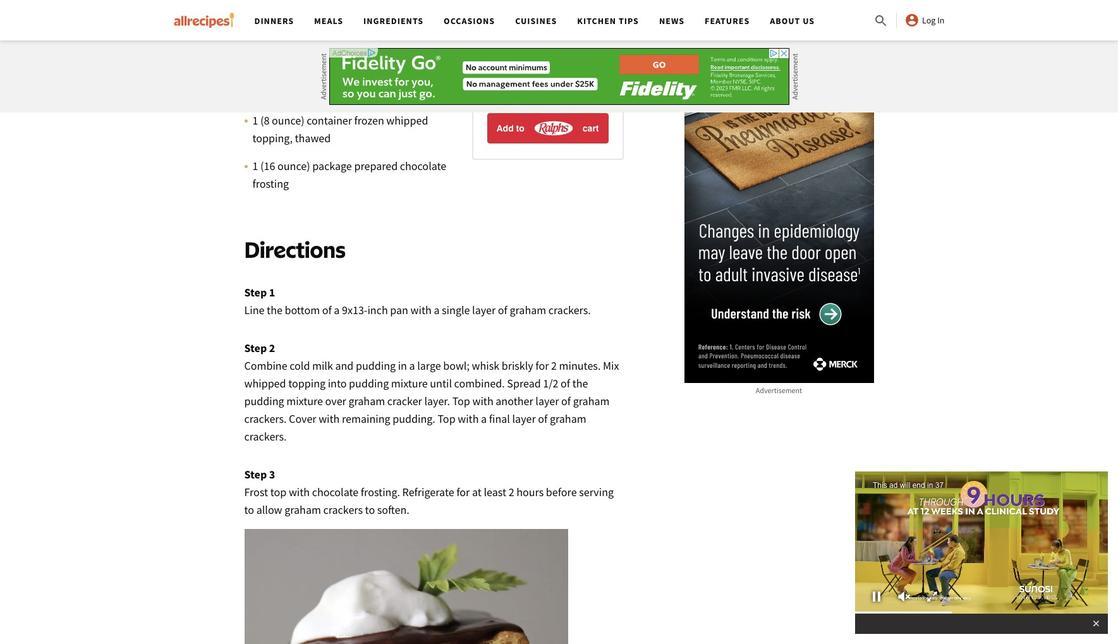 Task type: vqa. For each thing, say whether or not it's contained in the screenshot.
thawed
yes



Task type: describe. For each thing, give the bounding box(es) containing it.
combine
[[244, 358, 287, 373]]

home image
[[174, 13, 234, 28]]

directions
[[244, 236, 346, 263]]

news
[[659, 15, 685, 27]]

container
[[307, 113, 352, 128]]

about us link
[[770, 15, 815, 27]]

(3
[[261, 67, 270, 82]]

topping
[[288, 376, 326, 391]]

2 individual packages graham crackers
[[253, 12, 435, 26]]

individual
[[261, 12, 308, 26]]

of down 1/2
[[538, 411, 548, 426]]

from
[[487, 93, 507, 105]]

ounce) for (16
[[278, 159, 310, 173]]

1 (16 ounce) package
[[253, 159, 352, 173]]

(8
[[261, 113, 270, 128]]

1/2
[[543, 376, 559, 391]]

combined.
[[454, 376, 505, 391]]

refrigerate
[[403, 485, 454, 499]]

topping,
[[253, 131, 293, 145]]

over
[[325, 394, 346, 408]]

kitchen tips link
[[578, 15, 639, 27]]

at
[[472, 485, 482, 499]]

0 vertical spatial the
[[267, 303, 283, 317]]

occasions
[[444, 15, 495, 27]]

9x13-
[[342, 303, 368, 317]]

features
[[705, 15, 750, 27]]

serving
[[579, 485, 614, 499]]

log in link
[[905, 13, 945, 28]]

side view of a no-bake dessert of graham cracker and custard layers, topped with chocolate sauce and whipped cream image
[[244, 529, 568, 644]]

1 vertical spatial top
[[438, 411, 456, 426]]

layer.
[[425, 394, 450, 408]]

ingredients
[[364, 15, 424, 27]]

1 for prepared chocolate frosting
[[253, 159, 258, 173]]

a left 9x13-
[[334, 303, 340, 317]]

dinners link
[[255, 15, 294, 27]]

cart
[[583, 123, 599, 133]]

0 vertical spatial ralphs logo image
[[505, 17, 593, 42]]

for inside 'combine cold milk and pudding in a large bowl; whisk briskly for 2 minutes. mix whipped topping into pudding mixture until combined. spread 1/2 of the pudding mixture over graham cracker layer. top with another layer of graham crackers. cover with remaining pudding. top with a final layer of graham crackers.'
[[536, 358, 549, 373]]

frosting.
[[361, 485, 400, 499]]

whisk
[[472, 358, 500, 373]]

and
[[335, 358, 354, 373]]

for inside frost top with chocolate frosting. refrigerate for at least 2 hours before serving to allow graham crackers to soften.
[[457, 485, 470, 499]]

mix
[[603, 358, 619, 373]]

prepared chocolate frosting
[[253, 159, 447, 191]]

least
[[484, 485, 507, 499]]

chocolate inside prepared chocolate frosting
[[400, 159, 447, 173]]

0 horizontal spatial 2
[[253, 12, 258, 26]]

until
[[430, 376, 452, 391]]

occasions link
[[444, 15, 495, 27]]

cups
[[261, 40, 283, 54]]

pan
[[390, 303, 408, 317]]

prepared
[[354, 159, 398, 173]]

frozen whipped topping, thawed
[[253, 113, 428, 145]]

2 horizontal spatial to
[[516, 123, 525, 133]]

0 vertical spatial milk
[[308, 40, 329, 54]]

packages for ounce)
[[307, 67, 351, 82]]

hours
[[517, 485, 544, 499]]

remaining
[[342, 411, 391, 426]]

ingredients
[[532, 78, 586, 90]]

1 horizontal spatial to
[[365, 503, 375, 517]]

graham inside frost top with chocolate frosting. refrigerate for at least 2 hours before serving to allow graham crackers to soften.
[[285, 503, 321, 517]]

vanilla
[[389, 67, 420, 82]]

line
[[244, 303, 265, 317]]

combine cold milk and pudding in a large bowl; whisk briskly for 2 minutes. mix whipped topping into pudding mixture until combined. spread 1/2 of the pudding mixture over graham cracker layer. top with another layer of graham crackers. cover with remaining pudding. top with a final layer of graham crackers.
[[244, 358, 619, 444]]

features link
[[705, 15, 750, 27]]

instant
[[353, 67, 386, 82]]

cover
[[289, 411, 317, 426]]

5
[[523, 78, 529, 90]]

in
[[398, 358, 407, 373]]

search image
[[874, 13, 889, 28]]

0 vertical spatial cold
[[285, 40, 306, 54]]

account image
[[905, 13, 920, 28]]

minutes.
[[559, 358, 601, 373]]

1 vertical spatial crackers.
[[244, 411, 287, 426]]

1 for frozen whipped topping, thawed
[[253, 113, 258, 128]]

unmute button group
[[891, 587, 919, 606]]

of right single
[[498, 303, 508, 317]]

cuisines
[[515, 15, 557, 27]]

pudding.
[[393, 411, 436, 426]]

bowl;
[[443, 358, 470, 373]]

meals
[[314, 15, 343, 27]]

1 (8 ounce) container
[[253, 113, 352, 128]]

spread
[[507, 376, 541, 391]]

pudding down 'and'
[[349, 376, 389, 391]]

(16
[[261, 159, 275, 173]]

news link
[[659, 15, 685, 27]]

cold inside 'combine cold milk and pudding in a large bowl; whisk briskly for 2 minutes. mix whipped topping into pudding mixture until combined. spread 1/2 of the pudding mixture over graham cracker layer. top with another layer of graham crackers. cover with remaining pudding. top with a final layer of graham crackers.'
[[290, 358, 310, 373]]

frost top with chocolate frosting. refrigerate for at least 2 hours before serving to allow graham crackers to soften.
[[244, 485, 614, 517]]

meals link
[[314, 15, 343, 27]]

graham down 1/2
[[550, 411, 587, 426]]

in
[[938, 15, 945, 26]]

tips
[[619, 15, 639, 27]]

for inside the buy all 5 ingredients from this recipe for $9.46
[[559, 93, 573, 105]]

3 cups cold milk
[[253, 40, 329, 54]]

instant vanilla pudding mix
[[253, 67, 420, 100]]

about us
[[770, 15, 815, 27]]

the inside 'combine cold milk and pudding in a large bowl; whisk briskly for 2 minutes. mix whipped topping into pudding mixture until combined. spread 1/2 of the pudding mixture over graham cracker layer. top with another layer of graham crackers. cover with remaining pudding. top with a final layer of graham crackers.'
[[573, 376, 588, 391]]

log in
[[923, 15, 945, 26]]

1 vertical spatial ralphs logo image
[[527, 119, 580, 138]]

0 horizontal spatial mixture
[[287, 394, 323, 408]]

kitchen
[[578, 15, 617, 27]]

graham up 'remaining'
[[349, 394, 385, 408]]



Task type: locate. For each thing, give the bounding box(es) containing it.
graham down top
[[285, 503, 321, 517]]

final
[[489, 411, 510, 426]]

1 vertical spatial ounce)
[[272, 113, 305, 128]]

us
[[803, 15, 815, 27]]

a right 'in'
[[409, 358, 415, 373]]

1 vertical spatial packages
[[307, 67, 351, 82]]

1 horizontal spatial for
[[536, 358, 549, 373]]

the down minutes.
[[573, 376, 588, 391]]

to down frosting.
[[365, 503, 375, 517]]

layer right single
[[472, 303, 496, 317]]

graham right meals link
[[357, 12, 393, 26]]

with right top
[[289, 485, 310, 499]]

0 vertical spatial layer
[[472, 303, 496, 317]]

1 vertical spatial layer
[[536, 394, 559, 408]]

(3 ounce) packages
[[261, 67, 351, 82]]

1 vertical spatial whipped
[[244, 376, 286, 391]]

0 vertical spatial packages
[[310, 12, 355, 26]]

3
[[253, 40, 258, 54]]

2 inside 'combine cold milk and pudding in a large bowl; whisk briskly for 2 minutes. mix whipped topping into pudding mixture until combined. spread 1/2 of the pudding mixture over graham cracker layer. top with another layer of graham crackers. cover with remaining pudding. top with a final layer of graham crackers.'
[[551, 358, 557, 373]]

large
[[417, 358, 441, 373]]

chocolate right prepared
[[400, 159, 447, 173]]

crackers.
[[549, 303, 591, 317], [244, 411, 287, 426], [244, 429, 287, 444]]

0 horizontal spatial to
[[244, 503, 254, 517]]

mixture up cover
[[287, 394, 323, 408]]

1 vertical spatial chocolate
[[312, 485, 359, 499]]

a left single
[[434, 303, 440, 317]]

inch
[[368, 303, 388, 317]]

1 vertical spatial for
[[536, 358, 549, 373]]

whipped inside 'combine cold milk and pudding in a large bowl; whisk briskly for 2 minutes. mix whipped topping into pudding mixture until combined. spread 1/2 of the pudding mixture over graham cracker layer. top with another layer of graham crackers. cover with remaining pudding. top with a final layer of graham crackers.'
[[244, 376, 286, 391]]

package
[[312, 159, 352, 173]]

0 horizontal spatial whipped
[[244, 376, 286, 391]]

kitchen tips
[[578, 15, 639, 27]]

allow
[[257, 503, 282, 517]]

chocolate left frosting.
[[312, 485, 359, 499]]

dinners
[[255, 15, 294, 27]]

add
[[497, 123, 514, 133]]

2 1 from the top
[[253, 159, 258, 173]]

milk down meals link
[[308, 40, 329, 54]]

top
[[453, 394, 470, 408], [438, 411, 456, 426]]

cold right cups
[[285, 40, 306, 54]]

chocolate
[[400, 159, 447, 173], [312, 485, 359, 499]]

0 vertical spatial crackers
[[396, 12, 435, 26]]

whipped right frozen
[[387, 113, 428, 128]]

chocolate inside frost top with chocolate frosting. refrigerate for at least 2 hours before serving to allow graham crackers to soften.
[[312, 485, 359, 499]]

0 horizontal spatial for
[[457, 485, 470, 499]]

1 horizontal spatial mixture
[[391, 376, 428, 391]]

pudding
[[253, 85, 293, 100], [356, 358, 396, 373], [349, 376, 389, 391], [244, 394, 284, 408]]

advertisement region
[[684, 4, 874, 383], [329, 48, 789, 105]]

0 vertical spatial top
[[453, 394, 470, 408]]

0 vertical spatial whipped
[[387, 113, 428, 128]]

all
[[509, 78, 520, 90]]

buy all 5 ingredients from this recipe for $9.46
[[487, 78, 601, 105]]

with down over
[[319, 411, 340, 426]]

whipped down combine
[[244, 376, 286, 391]]

layer down 1/2
[[536, 394, 559, 408]]

0 horizontal spatial the
[[267, 303, 283, 317]]

pudding down (3
[[253, 85, 293, 100]]

ingredients link
[[364, 15, 424, 27]]

of
[[322, 303, 332, 317], [498, 303, 508, 317], [561, 376, 570, 391], [562, 394, 571, 408], [538, 411, 548, 426]]

ounce) right (16
[[278, 159, 310, 173]]

0 vertical spatial 2
[[253, 12, 258, 26]]

for up 1/2
[[536, 358, 549, 373]]

packages up the mix
[[307, 67, 351, 82]]

1 1 from the top
[[253, 113, 258, 128]]

to down frost
[[244, 503, 254, 517]]

0 vertical spatial crackers.
[[549, 303, 591, 317]]

1 vertical spatial the
[[573, 376, 588, 391]]

0 vertical spatial ounce)
[[272, 67, 305, 82]]

1 horizontal spatial crackers
[[396, 12, 435, 26]]

crackers. up minutes.
[[549, 303, 591, 317]]

for left at
[[457, 485, 470, 499]]

ralphs logo image down recipe
[[527, 119, 580, 138]]

line the bottom of a 9x13-inch pan with a single layer of graham crackers.
[[244, 303, 591, 317]]

1 horizontal spatial the
[[573, 376, 588, 391]]

mixture up cracker
[[391, 376, 428, 391]]

add to
[[497, 123, 525, 133]]

of right 1/2
[[561, 376, 570, 391]]

graham up briskly at the left of the page
[[510, 303, 546, 317]]

navigation
[[244, 0, 874, 40]]

crackers inside frost top with chocolate frosting. refrigerate for at least 2 hours before serving to allow graham crackers to soften.
[[323, 503, 363, 517]]

with right pan on the left top of the page
[[411, 303, 432, 317]]

ralphs logo image up ingredients
[[505, 17, 593, 42]]

pudding down combine
[[244, 394, 284, 408]]

frozen
[[354, 113, 384, 128]]

about
[[770, 15, 801, 27]]

with down combined.
[[473, 394, 494, 408]]

for
[[559, 93, 573, 105], [536, 358, 549, 373], [457, 485, 470, 499]]

1 horizontal spatial 2
[[509, 485, 514, 499]]

cuisines link
[[515, 15, 557, 27]]

recipe
[[529, 93, 556, 105]]

milk
[[308, 40, 329, 54], [312, 358, 333, 373]]

crackers left occasions on the left top
[[396, 12, 435, 26]]

layer
[[472, 303, 496, 317], [536, 394, 559, 408], [513, 411, 536, 426]]

crackers
[[396, 12, 435, 26], [323, 503, 363, 517]]

0 horizontal spatial chocolate
[[312, 485, 359, 499]]

packages for individual
[[310, 12, 355, 26]]

crackers. up frost
[[244, 429, 287, 444]]

with left final
[[458, 411, 479, 426]]

of right the bottom
[[322, 303, 332, 317]]

2 horizontal spatial 2
[[551, 358, 557, 373]]

top
[[270, 485, 287, 499]]

layer down another at the left of the page
[[513, 411, 536, 426]]

2 vertical spatial layer
[[513, 411, 536, 426]]

packages right individual
[[310, 12, 355, 26]]

2 vertical spatial ounce)
[[278, 159, 310, 173]]

single
[[442, 303, 470, 317]]

ounce) right (3
[[272, 67, 305, 82]]

1 vertical spatial crackers
[[323, 503, 363, 517]]

1
[[253, 113, 258, 128], [253, 159, 258, 173]]

cold up topping at the left of the page
[[290, 358, 310, 373]]

2 up 1/2
[[551, 358, 557, 373]]

to right add
[[516, 123, 525, 133]]

1 vertical spatial milk
[[312, 358, 333, 373]]

1 horizontal spatial whipped
[[387, 113, 428, 128]]

top right layer.
[[453, 394, 470, 408]]

ounce) right (8
[[272, 113, 305, 128]]

2 up 3
[[253, 12, 258, 26]]

with inside frost top with chocolate frosting. refrigerate for at least 2 hours before serving to allow graham crackers to soften.
[[289, 485, 310, 499]]

ounce)
[[272, 67, 305, 82], [272, 113, 305, 128], [278, 159, 310, 173]]

1 vertical spatial cold
[[290, 358, 310, 373]]

thawed
[[295, 131, 331, 145]]

to
[[516, 123, 525, 133], [244, 503, 254, 517], [365, 503, 375, 517]]

frosting
[[253, 176, 289, 191]]

cold
[[285, 40, 306, 54], [290, 358, 310, 373]]

milk inside 'combine cold milk and pudding in a large bowl; whisk briskly for 2 minutes. mix whipped topping into pudding mixture until combined. spread 1/2 of the pudding mixture over graham cracker layer. top with another layer of graham crackers. cover with remaining pudding. top with a final layer of graham crackers.'
[[312, 358, 333, 373]]

cracker
[[387, 394, 422, 408]]

pudding left 'in'
[[356, 358, 396, 373]]

2 right least
[[509, 485, 514, 499]]

milk left 'and'
[[312, 358, 333, 373]]

ralphs logo image
[[505, 17, 593, 42], [527, 119, 580, 138]]

0 horizontal spatial crackers
[[323, 503, 363, 517]]

of down minutes.
[[562, 394, 571, 408]]

frost
[[244, 485, 268, 499]]

2 horizontal spatial for
[[559, 93, 573, 105]]

2 inside frost top with chocolate frosting. refrigerate for at least 2 hours before serving to allow graham crackers to soften.
[[509, 485, 514, 499]]

the
[[267, 303, 283, 317], [573, 376, 588, 391]]

crackers down frosting.
[[323, 503, 363, 517]]

buy
[[487, 78, 506, 90]]

a left final
[[481, 411, 487, 426]]

another
[[496, 394, 533, 408]]

bottom
[[285, 303, 320, 317]]

2 vertical spatial for
[[457, 485, 470, 499]]

for down ingredients
[[559, 93, 573, 105]]

1 vertical spatial mixture
[[287, 394, 323, 408]]

whipped inside frozen whipped topping, thawed
[[387, 113, 428, 128]]

0 vertical spatial mixture
[[391, 376, 428, 391]]

the right line
[[267, 303, 283, 317]]

before
[[546, 485, 577, 499]]

0 vertical spatial 1
[[253, 113, 258, 128]]

1 left (8
[[253, 113, 258, 128]]

0 vertical spatial for
[[559, 93, 573, 105]]

2 vertical spatial 2
[[509, 485, 514, 499]]

2 vertical spatial crackers.
[[244, 429, 287, 444]]

pudding inside instant vanilla pudding mix
[[253, 85, 293, 100]]

1 left (16
[[253, 159, 258, 173]]

1 horizontal spatial chocolate
[[400, 159, 447, 173]]

packages
[[310, 12, 355, 26], [307, 67, 351, 82]]

log
[[923, 15, 936, 26]]

1 vertical spatial 2
[[551, 358, 557, 373]]

2
[[253, 12, 258, 26], [551, 358, 557, 373], [509, 485, 514, 499]]

top down layer.
[[438, 411, 456, 426]]

ounce) for (8
[[272, 113, 305, 128]]

this
[[510, 93, 526, 105]]

$9.46
[[575, 93, 601, 105]]

graham down minutes.
[[573, 394, 610, 408]]

crackers. left cover
[[244, 411, 287, 426]]

navigation containing dinners
[[244, 0, 874, 40]]

mix
[[295, 85, 312, 100]]

1 vertical spatial 1
[[253, 159, 258, 173]]

0 vertical spatial chocolate
[[400, 159, 447, 173]]

briskly
[[502, 358, 534, 373]]



